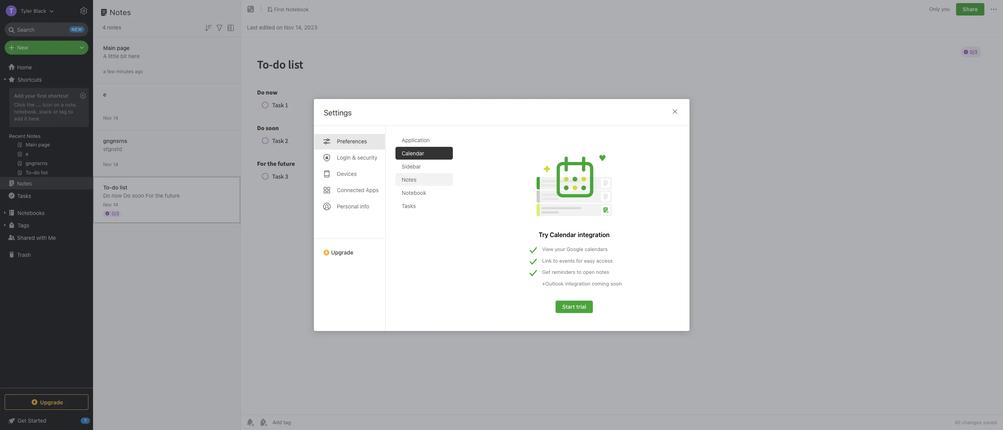 Task type: locate. For each thing, give the bounding box(es) containing it.
on inside 'icon on a note, notebook, stack or tag to add it here.'
[[54, 102, 60, 108]]

calendar up sidebar
[[402, 150, 424, 157]]

first
[[274, 6, 285, 12]]

on
[[277, 24, 283, 30], [54, 102, 60, 108]]

ago
[[135, 68, 143, 74]]

your up click the ...
[[25, 93, 36, 99]]

application tab
[[396, 134, 453, 147]]

1 horizontal spatial do
[[123, 192, 131, 199]]

14
[[113, 115, 118, 121], [113, 162, 118, 167], [113, 202, 118, 208]]

trial
[[577, 304, 586, 310]]

the right for
[[155, 192, 163, 199]]

1 horizontal spatial on
[[277, 24, 283, 30]]

soon right coming
[[611, 281, 622, 287]]

1 horizontal spatial calendar
[[550, 232, 576, 239]]

soon for do
[[132, 192, 144, 199]]

0 horizontal spatial to
[[68, 109, 73, 115]]

try
[[539, 232, 548, 239]]

2023
[[304, 24, 318, 30]]

0 vertical spatial your
[[25, 93, 36, 99]]

0 horizontal spatial a
[[61, 102, 64, 108]]

to right link
[[553, 258, 558, 264]]

shortcut
[[48, 93, 68, 99]]

notebook inside button
[[286, 6, 309, 12]]

tags
[[17, 222, 29, 229]]

2 nov 14 from the top
[[103, 162, 118, 167]]

tasks down notebook tab
[[402, 203, 416, 210]]

nov 14 up gngnsrns
[[103, 115, 118, 121]]

2 vertical spatial nov 14
[[103, 202, 118, 208]]

0 vertical spatial the
[[27, 102, 35, 108]]

0 vertical spatial calendar
[[402, 150, 424, 157]]

first notebook button
[[265, 4, 312, 15]]

1 vertical spatial upgrade button
[[5, 395, 88, 410]]

a
[[103, 68, 106, 74], [61, 102, 64, 108]]

1 horizontal spatial tasks
[[402, 203, 416, 210]]

0 horizontal spatial tasks
[[17, 193, 31, 199]]

upgrade button
[[314, 239, 385, 259], [5, 395, 88, 410]]

link to events for easy access
[[542, 258, 613, 264]]

start trial
[[562, 304, 586, 310]]

your right view
[[555, 246, 565, 253]]

0 vertical spatial notes
[[107, 24, 121, 31]]

recent
[[9, 133, 25, 139]]

notebook tab
[[396, 187, 453, 199]]

1 vertical spatial soon
[[611, 281, 622, 287]]

2 14 from the top
[[113, 162, 118, 167]]

access
[[597, 258, 613, 264]]

tasks up notebooks
[[17, 193, 31, 199]]

info
[[360, 203, 369, 210]]

0 vertical spatial soon
[[132, 192, 144, 199]]

calendar
[[402, 150, 424, 157], [550, 232, 576, 239]]

1 vertical spatial notes
[[596, 269, 609, 275]]

0 vertical spatial tasks
[[17, 193, 31, 199]]

soon left for
[[132, 192, 144, 199]]

1 vertical spatial to
[[553, 258, 558, 264]]

14 for gngnsrns
[[113, 162, 118, 167]]

notebooks link
[[0, 207, 93, 219]]

2 vertical spatial 14
[[113, 202, 118, 208]]

1 vertical spatial notebook
[[402, 190, 426, 196]]

1 vertical spatial calendar
[[550, 232, 576, 239]]

notes
[[107, 24, 121, 31], [596, 269, 609, 275]]

1 horizontal spatial tab list
[[396, 134, 459, 331]]

future
[[165, 192, 180, 199]]

None search field
[[10, 23, 83, 36]]

4 notes
[[102, 24, 121, 31]]

start
[[562, 304, 575, 310]]

to down note,
[[68, 109, 73, 115]]

to left the open on the right bottom of page
[[577, 269, 582, 275]]

1 horizontal spatial upgrade
[[331, 249, 353, 256]]

calendar up view your google calendars
[[550, 232, 576, 239]]

1 horizontal spatial your
[[555, 246, 565, 253]]

sidebar
[[402, 163, 421, 170]]

get
[[542, 269, 551, 275]]

notes down access
[[596, 269, 609, 275]]

integration up calendars
[[578, 232, 610, 239]]

click
[[14, 102, 26, 108]]

integration down get reminders to open notes at the bottom right of page
[[565, 281, 591, 287]]

nov 14
[[103, 115, 118, 121], [103, 162, 118, 167], [103, 202, 118, 208]]

me
[[48, 235, 56, 241]]

on right edited
[[277, 24, 283, 30]]

apps
[[366, 187, 379, 194]]

calendar tab
[[396, 147, 453, 160]]

to
[[68, 109, 73, 115], [553, 258, 558, 264], [577, 269, 582, 275]]

notes up the 4 notes
[[110, 8, 131, 17]]

1 vertical spatial nov 14
[[103, 162, 118, 167]]

notes up tasks button
[[17, 180, 32, 187]]

1 do from the left
[[103, 192, 110, 199]]

new button
[[5, 41, 88, 55]]

14 up gngnsrns
[[113, 115, 118, 121]]

0 horizontal spatial do
[[103, 192, 110, 199]]

1 vertical spatial a
[[61, 102, 64, 108]]

for
[[576, 258, 583, 264]]

notes inside the notes link
[[17, 180, 32, 187]]

connected
[[337, 187, 364, 194]]

shortcuts
[[17, 76, 42, 83]]

0 vertical spatial upgrade
[[331, 249, 353, 256]]

1 horizontal spatial upgrade button
[[314, 239, 385, 259]]

group
[[0, 86, 93, 180]]

1 14 from the top
[[113, 115, 118, 121]]

tasks
[[17, 193, 31, 199], [402, 203, 416, 210]]

Search text field
[[10, 23, 83, 36]]

on up the or
[[54, 102, 60, 108]]

0 horizontal spatial notes
[[107, 24, 121, 31]]

0 vertical spatial to
[[68, 109, 73, 115]]

the left '...'
[[27, 102, 35, 108]]

notebook
[[286, 6, 309, 12], [402, 190, 426, 196]]

coming
[[592, 281, 609, 287]]

0 vertical spatial 14
[[113, 115, 118, 121]]

tab list
[[314, 126, 386, 331], [396, 134, 459, 331]]

notes right the 4
[[107, 24, 121, 31]]

list
[[120, 184, 127, 191]]

preferences
[[337, 138, 367, 145]]

0 horizontal spatial notebook
[[286, 6, 309, 12]]

edited
[[259, 24, 275, 30]]

tree
[[0, 61, 93, 388]]

your inside group
[[25, 93, 36, 99]]

nov up 0/3
[[103, 202, 112, 208]]

tree containing home
[[0, 61, 93, 388]]

nov inside note window element
[[284, 24, 294, 30]]

do
[[103, 192, 110, 199], [123, 192, 131, 199]]

0 horizontal spatial the
[[27, 102, 35, 108]]

14 down sfgnsfd
[[113, 162, 118, 167]]

last edited on nov 14, 2023
[[247, 24, 318, 30]]

1 horizontal spatial soon
[[611, 281, 622, 287]]

2 horizontal spatial to
[[577, 269, 582, 275]]

your
[[25, 93, 36, 99], [555, 246, 565, 253]]

to inside 'icon on a note, notebook, stack or tag to add it here.'
[[68, 109, 73, 115]]

notes inside the notes tab
[[402, 177, 417, 183]]

for
[[146, 192, 154, 199]]

nov 14 up 0/3
[[103, 202, 118, 208]]

add
[[14, 93, 24, 99]]

notebook right first on the top
[[286, 6, 309, 12]]

tab list containing preferences
[[314, 126, 386, 331]]

0 horizontal spatial tab list
[[314, 126, 386, 331]]

a inside note list element
[[103, 68, 106, 74]]

nov 14 down sfgnsfd
[[103, 162, 118, 167]]

0 vertical spatial a
[[103, 68, 106, 74]]

settings image
[[79, 6, 88, 16]]

gngnsrns
[[103, 138, 127, 144]]

1 vertical spatial the
[[155, 192, 163, 199]]

1 horizontal spatial the
[[155, 192, 163, 199]]

0 horizontal spatial calendar
[[402, 150, 424, 157]]

1 nov 14 from the top
[[103, 115, 118, 121]]

with
[[36, 235, 47, 241]]

devices
[[337, 171, 357, 177]]

2 vertical spatial to
[[577, 269, 582, 275]]

nov left 14,
[[284, 24, 294, 30]]

1 vertical spatial integration
[[565, 281, 591, 287]]

do down to-
[[103, 192, 110, 199]]

notes down sidebar
[[402, 177, 417, 183]]

1 vertical spatial tasks
[[402, 203, 416, 210]]

a up tag
[[61, 102, 64, 108]]

soon inside note list element
[[132, 192, 144, 199]]

connected apps
[[337, 187, 379, 194]]

do down list
[[123, 192, 131, 199]]

it
[[24, 116, 27, 122]]

0 horizontal spatial soon
[[132, 192, 144, 199]]

0 horizontal spatial on
[[54, 102, 60, 108]]

all changes saved
[[955, 420, 998, 426]]

notes right "recent" on the left top of the page
[[27, 133, 41, 139]]

1 vertical spatial upgrade
[[40, 399, 63, 406]]

0 vertical spatial nov 14
[[103, 115, 118, 121]]

note window element
[[241, 0, 1004, 431]]

on inside note window element
[[277, 24, 283, 30]]

0 horizontal spatial upgrade button
[[5, 395, 88, 410]]

1 vertical spatial on
[[54, 102, 60, 108]]

1 horizontal spatial to
[[553, 258, 558, 264]]

1 vertical spatial your
[[555, 246, 565, 253]]

notebook up tasks tab
[[402, 190, 426, 196]]

1 vertical spatial 14
[[113, 162, 118, 167]]

integration
[[578, 232, 610, 239], [565, 281, 591, 287]]

notes
[[110, 8, 131, 17], [27, 133, 41, 139], [402, 177, 417, 183], [17, 180, 32, 187]]

0 horizontal spatial your
[[25, 93, 36, 99]]

0 vertical spatial notebook
[[286, 6, 309, 12]]

4
[[102, 24, 106, 31]]

calendar inside tab
[[402, 150, 424, 157]]

the
[[27, 102, 35, 108], [155, 192, 163, 199]]

new
[[17, 44, 28, 51]]

group containing add your first shortcut
[[0, 86, 93, 180]]

a left few
[[103, 68, 106, 74]]

soon
[[132, 192, 144, 199], [611, 281, 622, 287]]

nov down the e at the top
[[103, 115, 112, 121]]

notes inside note list element
[[107, 24, 121, 31]]

google
[[567, 246, 584, 253]]

note,
[[65, 102, 77, 108]]

trash link
[[0, 249, 93, 261]]

icon on a note, notebook, stack or tag to add it here.
[[14, 102, 77, 122]]

0 vertical spatial on
[[277, 24, 283, 30]]

share button
[[957, 3, 985, 16]]

1 horizontal spatial notebook
[[402, 190, 426, 196]]

notes tab
[[396, 173, 453, 186]]

try calendar integration
[[539, 232, 610, 239]]

login
[[337, 154, 351, 161]]

14 up 0/3
[[113, 202, 118, 208]]

1 horizontal spatial a
[[103, 68, 106, 74]]



Task type: describe. For each thing, give the bounding box(es) containing it.
here
[[128, 53, 140, 59]]

3 14 from the top
[[113, 202, 118, 208]]

1 horizontal spatial notes
[[596, 269, 609, 275]]

e
[[103, 91, 106, 98]]

events
[[559, 258, 575, 264]]

gngnsrns sfgnsfd
[[103, 138, 127, 152]]

only you
[[930, 6, 951, 12]]

notes inside note list element
[[110, 8, 131, 17]]

notes link
[[0, 177, 93, 190]]

last
[[247, 24, 258, 30]]

sidebar tab
[[396, 160, 453, 173]]

add your first shortcut
[[14, 93, 68, 99]]

tasks inside button
[[17, 193, 31, 199]]

the inside note list element
[[155, 192, 163, 199]]

saved
[[984, 420, 998, 426]]

first
[[37, 93, 47, 99]]

recent notes
[[9, 133, 41, 139]]

a inside 'icon on a note, notebook, stack or tag to add it here.'
[[61, 102, 64, 108]]

you
[[942, 6, 951, 12]]

+outlook
[[542, 281, 564, 287]]

...
[[36, 102, 41, 108]]

notebooks
[[17, 210, 45, 216]]

trash
[[17, 252, 31, 258]]

14,
[[296, 24, 303, 30]]

0/3
[[112, 211, 119, 217]]

nov down sfgnsfd
[[103, 162, 112, 167]]

icon
[[42, 102, 52, 108]]

0 vertical spatial upgrade button
[[314, 239, 385, 259]]

easy
[[584, 258, 595, 264]]

a few minutes ago
[[103, 68, 143, 74]]

add a reminder image
[[246, 418, 255, 428]]

14 for e
[[113, 115, 118, 121]]

Note Editor text field
[[241, 37, 1004, 415]]

bit
[[121, 53, 127, 59]]

tag
[[59, 109, 67, 115]]

nov 14 for gngnsrns
[[103, 162, 118, 167]]

minutes
[[116, 68, 134, 74]]

share
[[963, 6, 978, 12]]

shared with me
[[17, 235, 56, 241]]

get reminders to open notes
[[542, 269, 609, 275]]

to-do list
[[103, 184, 127, 191]]

expand tags image
[[2, 222, 8, 229]]

+outlook integration coming soon
[[542, 281, 622, 287]]

0 horizontal spatial upgrade
[[40, 399, 63, 406]]

add
[[14, 116, 23, 122]]

stack
[[39, 109, 52, 115]]

tasks button
[[0, 190, 93, 202]]

page
[[117, 44, 130, 51]]

notebook inside tab
[[402, 190, 426, 196]]

the inside group
[[27, 102, 35, 108]]

sfgnsfd
[[103, 146, 122, 152]]

little
[[108, 53, 119, 59]]

tab list containing application
[[396, 134, 459, 331]]

shared with me link
[[0, 232, 93, 244]]

close image
[[671, 107, 680, 116]]

3 nov 14 from the top
[[103, 202, 118, 208]]

0 vertical spatial integration
[[578, 232, 610, 239]]

to-
[[103, 184, 112, 191]]

now
[[112, 192, 122, 199]]

only
[[930, 6, 941, 12]]

add tag image
[[259, 418, 268, 428]]

notebook,
[[14, 109, 38, 115]]

here.
[[29, 116, 41, 122]]

few
[[107, 68, 115, 74]]

2 do from the left
[[123, 192, 131, 199]]

expand note image
[[246, 5, 256, 14]]

your for google
[[555, 246, 565, 253]]

or
[[53, 109, 58, 115]]

reminders
[[552, 269, 576, 275]]

view your google calendars
[[542, 246, 608, 253]]

soon for coming
[[611, 281, 622, 287]]

your for first
[[25, 93, 36, 99]]

shortcuts button
[[0, 73, 93, 86]]

main
[[103, 44, 116, 51]]

view
[[542, 246, 554, 253]]

note list element
[[93, 0, 241, 431]]

changes
[[962, 420, 982, 426]]

home link
[[0, 61, 93, 73]]

a
[[103, 53, 107, 59]]

start trial button
[[556, 301, 593, 313]]

settings
[[324, 108, 352, 117]]

tasks tab
[[396, 200, 453, 213]]

all
[[955, 420, 961, 426]]

do
[[112, 184, 118, 191]]

nov 14 for e
[[103, 115, 118, 121]]

personal info
[[337, 203, 369, 210]]

main page a little bit here
[[103, 44, 140, 59]]

calendars
[[585, 246, 608, 253]]

tasks inside tab
[[402, 203, 416, 210]]

home
[[17, 64, 32, 70]]

&
[[352, 154, 356, 161]]

notes inside group
[[27, 133, 41, 139]]

first notebook
[[274, 6, 309, 12]]

expand notebooks image
[[2, 210, 8, 216]]

login & security
[[337, 154, 377, 161]]

tags button
[[0, 219, 93, 232]]

shared
[[17, 235, 35, 241]]



Task type: vqa. For each thing, say whether or not it's contained in the screenshot.
second Do
yes



